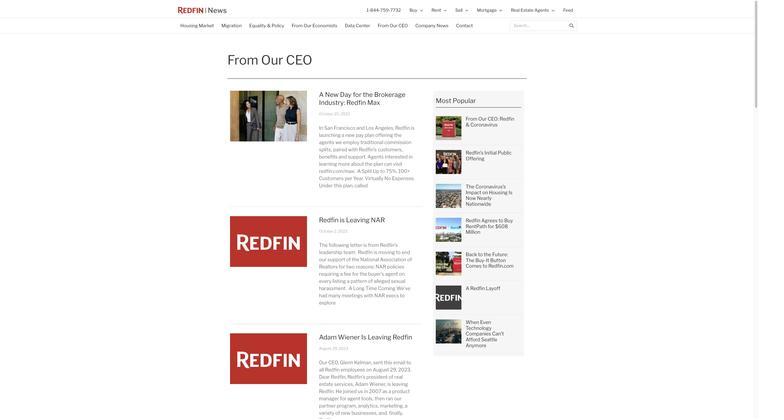 Task type: locate. For each thing, give the bounding box(es) containing it.
our up realtors
[[319, 257, 327, 263]]

companies
[[466, 332, 491, 337]]

glenn
[[340, 360, 353, 366]]

with down employ
[[348, 147, 358, 153]]

agents inside in san francisco and los angeles, redfin is launching a new pay plan offering the agents we employ traditional commission splits, paired with redfin's customers, benefits and support. agents interested in learning more about the plan can visit redfin.com/max.  a split up to 75%. 100+ customers per year. virtually no expenses. under this plan, called
[[368, 154, 384, 160]]

redfin inside the following letter is from redfin's leadership team:  redfin is moving to end our support of the national association of realtors for two reasons: nar policies requiring a fee for the buyer's agent on every listing a pattern of alleged sexual harassment.  a long time coming we've had many meetings with nar execs to explore
[[358, 250, 373, 256]]

the up leadership
[[319, 243, 328, 248]]

per
[[345, 176, 352, 181]]

coronavirus
[[471, 122, 498, 128]]

on up sexual
[[399, 272, 405, 277]]

2 vertical spatial 2023
[[339, 347, 348, 351]]

the up it
[[484, 252, 491, 258]]

1 horizontal spatial this
[[384, 360, 392, 366]]

0 vertical spatial ceo
[[399, 23, 408, 28]]

1 vertical spatial 29,
[[390, 367, 397, 373]]

a inside the following letter is from redfin's leadership team:  redfin is moving to end our support of the national association of realtors for two reasons: nar policies requiring a fee for the buyer's agent on every listing a pattern of alleged sexual harassment.  a long time coming we've had many meetings with nar execs to explore
[[349, 286, 352, 292]]

in inside our ceo, glenn kelman, sent this email to all redfin employees on august 29, 2023. dear redfin, redfin's president of real estate services, adam wiener, is leaving redfin. he joined us in 2007 as a product manager for agent tools, then ran our partner program, analytics, marketing, a variety of new businesses, and, finally, redfin
[[364, 389, 368, 395]]

& left policy
[[267, 23, 271, 28]]

visit
[[393, 161, 403, 167]]

from inside 'from our ceo: redfin & coronavirus'
[[466, 116, 477, 122]]

0 horizontal spatial on
[[366, 367, 372, 373]]

it
[[486, 258, 489, 263]]

a inside in san francisco and los angeles, redfin is launching a new pay plan offering the agents we employ traditional commission splits, paired with redfin's customers, benefits and support. agents interested in learning more about the plan can visit redfin.com/max.  a split up to 75%. 100+ customers per year. virtually no expenses. under this plan, called
[[342, 132, 344, 138]]

on
[[483, 190, 488, 196], [399, 272, 405, 277], [366, 367, 372, 373]]

0 vertical spatial buy
[[410, 8, 417, 13]]

to left the end
[[396, 250, 401, 256]]

adam up us
[[355, 382, 368, 388]]

services,
[[334, 382, 354, 388]]

is inside the coronavirus's impact on housing is now nearly nationwide
[[509, 190, 513, 196]]

two
[[346, 264, 355, 270]]

our
[[319, 257, 327, 263], [394, 396, 402, 402]]

redfin up commission
[[395, 125, 410, 131]]

2 october from the top
[[319, 229, 333, 234]]

to up 2023.
[[407, 360, 411, 366]]

1 horizontal spatial &
[[466, 122, 470, 128]]

he
[[336, 389, 342, 395]]

feed link
[[559, 0, 578, 21]]

economists
[[313, 23, 337, 28]]

for inside redfin agrees to buy rentpath for $608 million
[[488, 224, 494, 230]]

1 vertical spatial this
[[384, 360, 392, 366]]

is
[[509, 190, 513, 196], [361, 334, 367, 342]]

real
[[395, 375, 403, 380]]

plan,
[[343, 183, 354, 189]]

on up nearly
[[483, 190, 488, 196]]

0 vertical spatial october
[[319, 112, 333, 116]]

redfin inside a new day for the brokerage industry: redfin max
[[347, 99, 366, 107]]

and up more
[[339, 154, 347, 160]]

new
[[345, 132, 355, 138], [341, 411, 351, 416]]

august 29, 2023
[[319, 347, 348, 351]]

of
[[346, 257, 351, 263], [407, 257, 412, 263], [368, 279, 373, 284], [389, 375, 393, 380], [336, 411, 340, 416]]

0 vertical spatial new
[[345, 132, 355, 138]]

nar up buyer's
[[376, 264, 386, 270]]

this inside in san francisco and los angeles, redfin is launching a new pay plan offering the agents we employ traditional commission splits, paired with redfin's customers, benefits and support. agents interested in learning more about the plan can visit redfin.com/max.  a split up to 75%. 100+ customers per year. virtually no expenses. under this plan, called
[[334, 183, 342, 189]]

october left 25,
[[319, 112, 333, 116]]

august
[[319, 347, 332, 351], [373, 367, 389, 373]]

plan down los
[[365, 132, 374, 138]]

leaving up the letter
[[346, 216, 370, 224]]

1 vertical spatial housing
[[489, 190, 508, 196]]

is
[[411, 125, 415, 131], [340, 216, 345, 224], [363, 243, 367, 248], [374, 250, 377, 256], [387, 382, 391, 388]]

president
[[366, 375, 388, 380]]

0 horizontal spatial agents
[[368, 154, 384, 160]]

of up two
[[346, 257, 351, 263]]

the down reasons: on the bottom left of the page
[[360, 272, 367, 277]]

0 vertical spatial adam
[[319, 334, 337, 342]]

as
[[383, 389, 388, 395]]

the for the following letter is from redfin's leadership team:  redfin is moving to end our support of the national association of realtors for two reasons: nar policies requiring a fee for the buyer's agent on every listing a pattern of alleged sexual harassment.  a long time coming we've had many meetings with nar execs to explore
[[319, 243, 328, 248]]

0 vertical spatial from our ceo
[[378, 23, 408, 28]]

29, inside our ceo, glenn kelman, sent this email to all redfin employees on august 29, 2023. dear redfin, redfin's president of real estate services, adam wiener, is leaving redfin. he joined us in 2007 as a product manager for agent tools, then ran our partner program, analytics, marketing, a variety of new businesses, and, finally, redfin
[[390, 367, 397, 373]]

policy
[[272, 23, 284, 28]]

redfin up rentpath
[[466, 218, 480, 224]]

1 vertical spatial agent
[[348, 396, 360, 402]]

the inside a new day for the brokerage industry: redfin max
[[363, 91, 373, 99]]

popular
[[453, 97, 476, 105]]

redfin's down traditional
[[359, 147, 377, 153]]

buy inside redfin agrees to buy rentpath for $608 million
[[504, 218, 513, 224]]

0 horizontal spatial august
[[319, 347, 332, 351]]

1 horizontal spatial in
[[409, 154, 413, 160]]

new inside in san francisco and los angeles, redfin is launching a new pay plan offering the agents we employ traditional commission splits, paired with redfin's customers, benefits and support. agents interested in learning more about the plan can visit redfin.com/max.  a split up to 75%. 100+ customers per year. virtually no expenses. under this plan, called
[[345, 132, 355, 138]]

following
[[329, 243, 349, 248]]

this right sent
[[384, 360, 392, 366]]

nearly
[[477, 196, 492, 201]]

our down product on the bottom right
[[394, 396, 402, 402]]

on down kelman,
[[366, 367, 372, 373]]

2 vertical spatial on
[[366, 367, 372, 373]]

company
[[415, 23, 436, 28]]

to down we've on the bottom right of the page
[[400, 293, 405, 299]]

the inside 'back to the future: the buy-it button comes to redfin.com'
[[466, 258, 475, 263]]

agents up up
[[368, 154, 384, 160]]

2 horizontal spatial on
[[483, 190, 488, 196]]

0 vertical spatial this
[[334, 183, 342, 189]]

sell
[[455, 8, 463, 13]]

kelman,
[[354, 360, 372, 366]]

0 vertical spatial 2023
[[341, 112, 350, 116]]

1 vertical spatial ceo
[[286, 52, 312, 68]]

for down agrees at right bottom
[[488, 224, 494, 230]]

feed
[[563, 8, 573, 13]]

0 horizontal spatial with
[[348, 147, 358, 153]]

program,
[[337, 404, 357, 409]]

most
[[436, 97, 451, 105]]

a left new
[[319, 91, 324, 99]]

migration
[[221, 23, 242, 28]]

buy-
[[476, 258, 486, 263]]

2023 down wiener on the left bottom
[[339, 347, 348, 351]]

redfin left layoff
[[470, 286, 485, 292]]

and,
[[379, 411, 388, 416]]

a right marketing,
[[405, 404, 408, 409]]

to right up
[[380, 169, 385, 174]]

in right interested
[[409, 154, 413, 160]]

agent down joined
[[348, 396, 360, 402]]

redfin right ceo:
[[500, 116, 514, 122]]

nar down coming
[[375, 293, 385, 299]]

is left from
[[363, 243, 367, 248]]

estate
[[521, 8, 534, 13]]

this down 'customers'
[[334, 183, 342, 189]]

real estate agents
[[511, 8, 549, 13]]

25,
[[334, 112, 340, 116]]

housing market link
[[177, 20, 218, 32]]

a left fee
[[340, 272, 343, 277]]

requiring
[[319, 272, 339, 277]]

0 horizontal spatial and
[[339, 154, 347, 160]]

1 horizontal spatial ceo
[[399, 23, 408, 28]]

0 vertical spatial the
[[466, 184, 475, 190]]

1 vertical spatial october
[[319, 229, 333, 234]]

wiener
[[338, 334, 360, 342]]

redfin's up offering at the top of page
[[466, 150, 484, 156]]

october left 2,
[[319, 229, 333, 234]]

the up commission
[[394, 132, 402, 138]]

1 horizontal spatial august
[[373, 367, 389, 373]]

redfin up october 2, 2023
[[319, 216, 339, 224]]

1 vertical spatial on
[[399, 272, 405, 277]]

data center
[[345, 23, 370, 28]]

the following letter is from redfin's leadership team:  redfin is moving to end our support of the national association of realtors for two reasons: nar policies requiring a fee for the buyer's agent on every listing a pattern of alleged sexual harassment.  a long time coming we've had many meetings with nar execs to explore
[[319, 243, 412, 306]]

75%.
[[386, 169, 398, 174]]

1 horizontal spatial adam
[[355, 382, 368, 388]]

0 vertical spatial leaving
[[346, 216, 370, 224]]

1 horizontal spatial on
[[399, 272, 405, 277]]

layoff
[[486, 286, 500, 292]]

1 horizontal spatial housing
[[489, 190, 508, 196]]

1 vertical spatial with
[[364, 293, 373, 299]]

industry:
[[319, 99, 345, 107]]

employ
[[343, 140, 360, 145]]

redfin down ceo,
[[325, 367, 340, 373]]

a up meetings at the bottom
[[349, 286, 352, 292]]

2023 right 25,
[[341, 112, 350, 116]]

national
[[360, 257, 379, 263]]

the up max
[[363, 91, 373, 99]]

1 horizontal spatial buy
[[504, 218, 513, 224]]

1 vertical spatial new
[[341, 411, 351, 416]]

our
[[304, 23, 312, 28], [390, 23, 398, 28], [261, 52, 283, 68], [479, 116, 487, 122], [319, 360, 327, 366]]

explore
[[319, 300, 336, 306]]

the inside the following letter is from redfin's leadership team:  redfin is moving to end our support of the national association of realtors for two reasons: nar policies requiring a fee for the buyer's agent on every listing a pattern of alleged sexual harassment.  a long time coming we've had many meetings with nar execs to explore
[[319, 243, 328, 248]]

0 horizontal spatial is
[[361, 334, 367, 342]]

the coronavirus's impact on housing is now nearly nationwide
[[466, 184, 513, 207]]

the for the coronavirus's impact on housing is now nearly nationwide
[[466, 184, 475, 190]]

1 horizontal spatial is
[[509, 190, 513, 196]]

1 horizontal spatial with
[[364, 293, 373, 299]]

finally,
[[389, 411, 403, 416]]

new down the program,
[[341, 411, 351, 416]]

fee
[[344, 272, 351, 277]]

& left coronavirus
[[466, 122, 470, 128]]

redfin's
[[359, 147, 377, 153], [466, 150, 484, 156], [380, 243, 398, 248], [348, 375, 365, 380]]

1 vertical spatial august
[[373, 367, 389, 373]]

1-844-759-7732
[[367, 8, 401, 13]]

pay
[[356, 132, 364, 138]]

plan up up
[[374, 161, 383, 167]]

employees
[[341, 367, 365, 373]]

plan
[[365, 132, 374, 138], [374, 161, 383, 167]]

in right us
[[364, 389, 368, 395]]

listing
[[333, 279, 346, 284]]

initial
[[485, 150, 497, 156]]

our inside 'from our ceo: redfin & coronavirus'
[[479, 116, 487, 122]]

in inside in san francisco and los angeles, redfin is launching a new pay plan offering the agents we employ traditional commission splits, paired with redfin's customers, benefits and support. agents interested in learning more about the plan can visit redfin.com/max.  a split up to 75%. 100+ customers per year. virtually no expenses. under this plan, called
[[409, 154, 413, 160]]

ran
[[386, 396, 393, 402]]

data
[[345, 23, 355, 28]]

0 vertical spatial on
[[483, 190, 488, 196]]

1 vertical spatial leaving
[[368, 334, 391, 342]]

1 vertical spatial agents
[[368, 154, 384, 160]]

san
[[324, 125, 333, 131]]

1-844-759-7732 link
[[362, 0, 405, 21]]

buyer's
[[368, 272, 384, 277]]

0 vertical spatial 29,
[[333, 347, 338, 351]]

we
[[335, 140, 342, 145]]

0 vertical spatial housing
[[180, 23, 198, 28]]

to inside redfin agrees to buy rentpath for $608 million
[[499, 218, 503, 224]]

a up year.
[[357, 169, 361, 174]]

1 vertical spatial the
[[319, 243, 328, 248]]

None search field
[[510, 20, 577, 31]]

2023 right 2,
[[338, 229, 348, 234]]

0 horizontal spatial housing
[[180, 23, 198, 28]]

leaving
[[346, 216, 370, 224], [368, 334, 391, 342]]

1 horizontal spatial and
[[357, 125, 365, 131]]

0 vertical spatial our
[[319, 257, 327, 263]]

ceo:
[[488, 116, 499, 122]]

the inside 'back to the future: the buy-it button comes to redfin.com'
[[484, 252, 491, 258]]

to up $608
[[499, 218, 503, 224]]

on inside the following letter is from redfin's leadership team:  redfin is moving to end our support of the national association of realtors for two reasons: nar policies requiring a fee for the buyer's agent on every listing a pattern of alleged sexual harassment.  a long time coming we've had many meetings with nar execs to explore
[[399, 272, 405, 277]]

1 vertical spatial our
[[394, 396, 402, 402]]

is inside in san francisco and los angeles, redfin is launching a new pay plan offering the agents we employ traditional commission splits, paired with redfin's customers, benefits and support. agents interested in learning more about the plan can visit redfin.com/max.  a split up to 75%. 100+ customers per year. virtually no expenses. under this plan, called
[[411, 125, 415, 131]]

0 vertical spatial agent
[[385, 272, 398, 277]]

agent down policies
[[385, 272, 398, 277]]

nar up from
[[371, 216, 385, 224]]

1 vertical spatial from our ceo
[[227, 52, 312, 68]]

1 horizontal spatial from our ceo
[[378, 23, 408, 28]]

redfin's inside in san francisco and los angeles, redfin is launching a new pay plan offering the agents we employ traditional commission splits, paired with redfin's customers, benefits and support. agents interested in learning more about the plan can visit redfin.com/max.  a split up to 75%. 100+ customers per year. virtually no expenses. under this plan, called
[[359, 147, 377, 153]]

redfin real estate news image
[[177, 5, 228, 16]]

with down time
[[364, 293, 373, 299]]

housing down coronavirus's
[[489, 190, 508, 196]]

29, up ceo,
[[333, 347, 338, 351]]

0 horizontal spatial this
[[334, 183, 342, 189]]

leaving up sent
[[368, 334, 391, 342]]

0 horizontal spatial in
[[364, 389, 368, 395]]

can't
[[492, 332, 504, 337]]

los
[[366, 125, 374, 131]]

1 vertical spatial adam
[[355, 382, 368, 388]]

is up commission
[[411, 125, 415, 131]]

1 vertical spatial 2023
[[338, 229, 348, 234]]

is up as
[[387, 382, 391, 388]]

partner
[[319, 404, 336, 409]]

to down it
[[483, 264, 487, 269]]

0 horizontal spatial &
[[267, 23, 271, 28]]

on inside the coronavirus's impact on housing is now nearly nationwide
[[483, 190, 488, 196]]

the down back at the bottom right of page
[[466, 258, 475, 263]]

august down sent
[[373, 367, 389, 373]]

adam up august 29, 2023
[[319, 334, 337, 342]]

from
[[292, 23, 303, 28], [378, 23, 389, 28], [227, 52, 258, 68], [466, 116, 477, 122]]

redfin's inside the following letter is from redfin's leadership team:  redfin is moving to end our support of the national association of realtors for two reasons: nar policies requiring a fee for the buyer's agent on every listing a pattern of alleged sexual harassment.  a long time coming we've had many meetings with nar execs to explore
[[380, 243, 398, 248]]

the up 'impact'
[[466, 184, 475, 190]]

2 vertical spatial the
[[466, 258, 475, 263]]

the inside the coronavirus's impact on housing is now nearly nationwide
[[466, 184, 475, 190]]

redfin's up moving
[[380, 243, 398, 248]]

redfin up national
[[358, 250, 373, 256]]

august up ceo,
[[319, 347, 332, 351]]

redfin is leaving nar link
[[319, 216, 385, 224]]

1 vertical spatial &
[[466, 122, 470, 128]]

Search... search field
[[510, 21, 566, 31]]

new up employ
[[345, 132, 355, 138]]

1 october from the top
[[319, 112, 333, 116]]

under
[[319, 183, 333, 189]]

1 horizontal spatial 29,
[[390, 367, 397, 373]]

0 horizontal spatial 29,
[[333, 347, 338, 351]]

1 horizontal spatial our
[[394, 396, 402, 402]]

our inside our ceo, glenn kelman, sent this email to all redfin employees on august 29, 2023. dear redfin, redfin's president of real estate services, adam wiener, is leaving redfin. he joined us in 2007 as a product manager for agent tools, then ran our partner program, analytics, marketing, a variety of new businesses, and, finally, redfin
[[319, 360, 327, 366]]

29, up real on the right of page
[[390, 367, 397, 373]]

0 horizontal spatial our
[[319, 257, 327, 263]]

1 vertical spatial and
[[339, 154, 347, 160]]

migration link
[[218, 20, 246, 32]]

housing inside housing market link
[[180, 23, 198, 28]]

and up "pay"
[[357, 125, 365, 131]]

0 horizontal spatial agent
[[348, 396, 360, 402]]

for inside our ceo, glenn kelman, sent this email to all redfin employees on august 29, 2023. dear redfin, redfin's president of real estate services, adam wiener, is leaving redfin. he joined us in 2007 as a product manager for agent tools, then ran our partner program, analytics, marketing, a variety of new businesses, and, finally, redfin
[[340, 396, 346, 402]]

agent inside the following letter is from redfin's leadership team:  redfin is moving to end our support of the national association of realtors for two reasons: nar policies requiring a fee for the buyer's agent on every listing a pattern of alleged sexual harassment.  a long time coming we've had many meetings with nar execs to explore
[[385, 272, 398, 277]]

a inside in san francisco and los angeles, redfin is launching a new pay plan offering the agents we employ traditional commission splits, paired with redfin's customers, benefits and support. agents interested in learning more about the plan can visit redfin.com/max.  a split up to 75%. 100+ customers per year. virtually no expenses. under this plan, called
[[357, 169, 361, 174]]

2023.
[[398, 367, 411, 373]]

1 vertical spatial in
[[364, 389, 368, 395]]

1 vertical spatial nar
[[376, 264, 386, 270]]

for up the program,
[[340, 396, 346, 402]]

for left two
[[339, 264, 345, 270]]

for right day on the left
[[353, 91, 362, 99]]

redfin's down employees
[[348, 375, 365, 380]]

0 vertical spatial is
[[509, 190, 513, 196]]

buy up $608
[[504, 218, 513, 224]]

a down francisco
[[342, 132, 344, 138]]

buy right 7732 at top right
[[410, 8, 417, 13]]

anymore
[[466, 343, 486, 349]]

redfin down day on the left
[[347, 99, 366, 107]]

0 vertical spatial with
[[348, 147, 358, 153]]

0 vertical spatial in
[[409, 154, 413, 160]]

1 vertical spatial buy
[[504, 218, 513, 224]]

and
[[357, 125, 365, 131], [339, 154, 347, 160]]

housing left market on the top
[[180, 23, 198, 28]]

offering
[[375, 132, 393, 138]]

1 horizontal spatial agents
[[535, 8, 549, 13]]

agents right the estate
[[535, 8, 549, 13]]

1 horizontal spatial agent
[[385, 272, 398, 277]]

a inside a new day for the brokerage industry: redfin max
[[319, 91, 324, 99]]

new inside our ceo, glenn kelman, sent this email to all redfin employees on august 29, 2023. dear redfin, redfin's president of real estate services, adam wiener, is leaving redfin. he joined us in 2007 as a product manager for agent tools, then ran our partner program, analytics, marketing, a variety of new businesses, and, finally, redfin
[[341, 411, 351, 416]]



Task type: vqa. For each thing, say whether or not it's contained in the screenshot.
topmost Adam
yes



Task type: describe. For each thing, give the bounding box(es) containing it.
button
[[490, 258, 506, 263]]

the up split
[[365, 161, 373, 167]]

company news link
[[412, 20, 452, 32]]

2 vertical spatial nar
[[375, 293, 385, 299]]

is inside our ceo, glenn kelman, sent this email to all redfin employees on august 29, 2023. dear redfin, redfin's president of real estate services, adam wiener, is leaving redfin. he joined us in 2007 as a product manager for agent tools, then ran our partner program, analytics, marketing, a variety of new businesses, and, finally, redfin
[[387, 382, 391, 388]]

company news
[[415, 23, 449, 28]]

support
[[328, 257, 345, 263]]

0 horizontal spatial buy
[[410, 8, 417, 13]]

a redfin layoff
[[466, 286, 500, 292]]

1 vertical spatial is
[[361, 334, 367, 342]]

from our ceo: redfin & coronavirus
[[466, 116, 514, 128]]

leadership
[[319, 250, 342, 256]]

a down comes
[[466, 286, 469, 292]]

october for redfin is leaving nar
[[319, 229, 333, 234]]

with inside the following letter is from redfin's leadership team:  redfin is moving to end our support of the national association of realtors for two reasons: nar policies requiring a fee for the buyer's agent on every listing a pattern of alleged sexual harassment.  a long time coming we've had many meetings with nar execs to explore
[[364, 293, 373, 299]]

adam inside our ceo, glenn kelman, sent this email to all redfin employees on august 29, 2023. dear redfin, redfin's president of real estate services, adam wiener, is leaving redfin. he joined us in 2007 as a product manager for agent tools, then ran our partner program, analytics, marketing, a variety of new businesses, and, finally, redfin
[[355, 382, 368, 388]]

commission
[[384, 140, 412, 145]]

analytics,
[[358, 404, 379, 409]]

virtually
[[365, 176, 384, 181]]

from
[[368, 243, 379, 248]]

long
[[353, 286, 365, 292]]

center
[[356, 23, 370, 28]]

0 vertical spatial august
[[319, 347, 332, 351]]

housing market
[[180, 23, 214, 28]]

coronavirus's
[[476, 184, 506, 190]]

splits,
[[319, 147, 332, 153]]

0 horizontal spatial from our ceo
[[227, 52, 312, 68]]

real
[[511, 8, 520, 13]]

even
[[480, 320, 491, 326]]

redfin agent greets a couple at door image
[[230, 90, 307, 142]]

is up october 2, 2023
[[340, 216, 345, 224]]

a right as
[[389, 389, 391, 395]]

nationwide
[[466, 202, 491, 207]]

housing inside the coronavirus's impact on housing is now nearly nationwide
[[489, 190, 508, 196]]

1-
[[367, 8, 370, 13]]

the up two
[[352, 257, 359, 263]]

0 horizontal spatial adam
[[319, 334, 337, 342]]

angeles,
[[375, 125, 394, 131]]

sexual
[[391, 279, 405, 284]]

moving
[[378, 250, 395, 256]]

october 2, 2023
[[319, 229, 348, 234]]

a down fee
[[347, 279, 350, 284]]

with inside in san francisco and los angeles, redfin is launching a new pay plan offering the agents we employ traditional commission splits, paired with redfin's customers, benefits and support. agents interested in learning more about the plan can visit redfin.com/max.  a split up to 75%. 100+ customers per year. virtually no expenses. under this plan, called
[[348, 147, 358, 153]]

can
[[384, 161, 392, 167]]

buy link
[[405, 0, 427, 21]]

francisco
[[334, 125, 355, 131]]

of right variety
[[336, 411, 340, 416]]

on inside our ceo, glenn kelman, sent this email to all redfin employees on august 29, 2023. dear redfin, redfin's president of real estate services, adam wiener, is leaving redfin. he joined us in 2007 as a product manager for agent tools, then ran our partner program, analytics, marketing, a variety of new businesses, and, finally, redfin
[[366, 367, 372, 373]]

redfin's inside redfin's initial public offering
[[466, 150, 484, 156]]

rentpath
[[466, 224, 487, 230]]

2023 for is
[[338, 229, 348, 234]]

public
[[498, 150, 512, 156]]

then
[[375, 396, 385, 402]]

from our economists
[[292, 23, 337, 28]]

to up buy-
[[478, 252, 483, 258]]

$608
[[495, 224, 508, 230]]

meetings
[[342, 293, 363, 299]]

0 horizontal spatial ceo
[[286, 52, 312, 68]]

variety
[[319, 411, 334, 416]]

back
[[466, 252, 477, 258]]

1 vertical spatial plan
[[374, 161, 383, 167]]

redfin down variety
[[319, 418, 334, 420]]

for inside a new day for the brokerage industry: redfin max
[[353, 91, 362, 99]]

redfin inside redfin agrees to buy rentpath for $608 million
[[466, 218, 480, 224]]

0 vertical spatial and
[[357, 125, 365, 131]]

our inside our ceo, glenn kelman, sent this email to all redfin employees on august 29, 2023. dear redfin, redfin's president of real estate services, adam wiener, is leaving redfin. he joined us in 2007 as a product manager for agent tools, then ran our partner program, analytics, marketing, a variety of new businesses, and, finally, redfin
[[394, 396, 402, 402]]

for right fee
[[352, 272, 359, 277]]

of up time
[[368, 279, 373, 284]]

2023 for new
[[341, 112, 350, 116]]

0 vertical spatial nar
[[371, 216, 385, 224]]

most popular
[[436, 97, 476, 105]]

when
[[466, 320, 479, 326]]

our inside the following letter is from redfin's leadership team:  redfin is moving to end our support of the national association of realtors for two reasons: nar policies requiring a fee for the buyer's agent on every listing a pattern of alleged sexual harassment.  a long time coming we've had many meetings with nar execs to explore
[[319, 257, 327, 263]]

ceo,
[[328, 360, 339, 366]]

2023 for wiener
[[339, 347, 348, 351]]

dear
[[319, 375, 330, 380]]

about
[[351, 161, 364, 167]]

a new day for the brokerage industry: redfin max
[[319, 91, 406, 107]]

agent inside our ceo, glenn kelman, sent this email to all redfin employees on august 29, 2023. dear redfin, redfin's president of real estate services, adam wiener, is leaving redfin. he joined us in 2007 as a product manager for agent tools, then ran our partner program, analytics, marketing, a variety of new businesses, and, finally, redfin
[[348, 396, 360, 402]]

0 vertical spatial plan
[[365, 132, 374, 138]]

end
[[402, 250, 410, 256]]

redfin.com
[[488, 264, 514, 269]]

no
[[385, 176, 391, 181]]

traditional
[[361, 140, 383, 145]]

759-
[[381, 8, 390, 13]]

pattern
[[351, 279, 367, 284]]

product
[[392, 389, 410, 395]]

from our economists link
[[288, 20, 341, 32]]

to inside in san francisco and los angeles, redfin is launching a new pay plan offering the agents we employ traditional commission splits, paired with redfin's customers, benefits and support. agents interested in learning more about the plan can visit redfin.com/max.  a split up to 75%. 100+ customers per year. virtually no expenses. under this plan, called
[[380, 169, 385, 174]]

to inside our ceo, glenn kelman, sent this email to all redfin employees on august 29, 2023. dear redfin, redfin's president of real estate services, adam wiener, is leaving redfin. he joined us in 2007 as a product manager for agent tools, then ran our partner program, analytics, marketing, a variety of new businesses, and, finally, redfin
[[407, 360, 411, 366]]

wiener,
[[369, 382, 386, 388]]

time
[[366, 286, 377, 292]]

manager
[[319, 396, 339, 402]]

redfin's inside our ceo, glenn kelman, sent this email to all redfin employees on august 29, 2023. dear redfin, redfin's president of real estate services, adam wiener, is leaving redfin. he joined us in 2007 as a product manager for agent tools, then ran our partner program, analytics, marketing, a variety of new businesses, and, finally, redfin
[[348, 375, 365, 380]]

learning
[[319, 161, 337, 167]]

is down from
[[374, 250, 377, 256]]

of down the end
[[407, 257, 412, 263]]

customers,
[[378, 147, 403, 153]]

2007
[[369, 389, 381, 395]]

realtors
[[319, 264, 338, 270]]

october for a new day for the brokerage industry: redfin max
[[319, 112, 333, 116]]

market
[[199, 23, 214, 28]]

redfin is leaving nar
[[319, 216, 385, 224]]

redfin inside in san francisco and los angeles, redfin is launching a new pay plan offering the agents we employ traditional commission splits, paired with redfin's customers, benefits and support. agents interested in learning more about the plan can visit redfin.com/max.  a split up to 75%. 100+ customers per year. virtually no expenses. under this plan, called
[[395, 125, 410, 131]]

0 vertical spatial &
[[267, 23, 271, 28]]

redfin.
[[319, 389, 335, 395]]

equality & policy
[[249, 23, 284, 28]]

redfin agrees to buy rentpath for $608 million
[[466, 218, 513, 235]]

many
[[328, 293, 341, 299]]

policies
[[387, 264, 404, 270]]

0 vertical spatial agents
[[535, 8, 549, 13]]

redfin inside 'from our ceo: redfin & coronavirus'
[[500, 116, 514, 122]]

rent
[[432, 8, 441, 13]]

day
[[340, 91, 352, 99]]

this inside our ceo, glenn kelman, sent this email to all redfin employees on august 29, 2023. dear redfin, redfin's president of real estate services, adam wiener, is leaving redfin. he joined us in 2007 as a product manager for agent tools, then ran our partner program, analytics, marketing, a variety of new businesses, and, finally, redfin
[[384, 360, 392, 366]]

& inside 'from our ceo: redfin & coronavirus'
[[466, 122, 470, 128]]

brokerage
[[374, 91, 406, 99]]

million
[[466, 230, 481, 235]]

7732
[[390, 8, 401, 13]]

search image
[[570, 23, 574, 28]]

leaving
[[392, 382, 408, 388]]

redfin up email
[[393, 334, 412, 342]]

joined
[[343, 389, 357, 395]]

benefits
[[319, 154, 338, 160]]

of left real on the right of page
[[389, 375, 393, 380]]

august inside our ceo, glenn kelman, sent this email to all redfin employees on august 29, 2023. dear redfin, redfin's president of real estate services, adam wiener, is leaving redfin. he joined us in 2007 as a product manager for agent tools, then ran our partner program, analytics, marketing, a variety of new businesses, and, finally, redfin
[[373, 367, 389, 373]]

real estate agents link
[[507, 0, 559, 21]]

afford
[[466, 337, 480, 343]]

from our ceo link
[[374, 20, 412, 32]]

2,
[[334, 229, 337, 234]]

comes
[[466, 264, 482, 269]]

844-
[[370, 8, 381, 13]]



